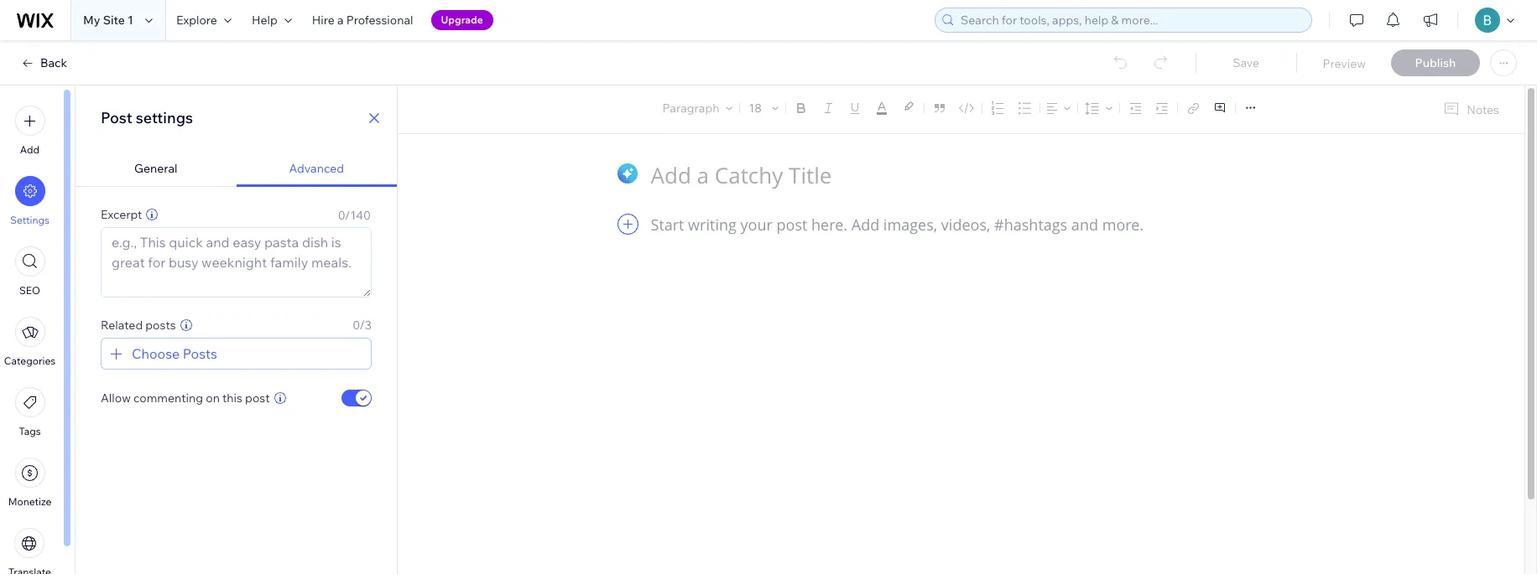 Task type: locate. For each thing, give the bounding box(es) containing it.
Add a Catchy Title text field
[[651, 161, 1254, 190]]

post settings
[[101, 108, 193, 128]]

post
[[245, 391, 270, 406]]

menu
[[0, 96, 60, 575]]

allow
[[101, 391, 131, 406]]

settings
[[136, 108, 193, 128]]

upgrade button
[[431, 10, 493, 30]]

tags button
[[15, 388, 45, 438]]

monetize
[[8, 496, 51, 509]]

140
[[350, 208, 371, 223]]

commenting
[[133, 391, 203, 406]]

seo
[[19, 284, 40, 297]]

posts
[[145, 318, 176, 333]]

back
[[40, 55, 67, 70]]

0
[[338, 208, 345, 223]]

hire
[[312, 13, 335, 28]]

menu containing add
[[0, 96, 60, 575]]

help button
[[242, 0, 302, 40]]

this
[[222, 391, 242, 406]]

tab list containing general
[[76, 151, 397, 187]]

back button
[[20, 55, 67, 70]]

related posts
[[101, 318, 176, 333]]

paragraph
[[663, 101, 720, 116]]

0 / 140
[[338, 208, 371, 223]]

notes
[[1467, 102, 1500, 117]]

excerpt
[[101, 207, 142, 222]]

hire a professional link
[[302, 0, 423, 40]]

choose posts
[[132, 346, 217, 363]]

categories
[[4, 355, 56, 368]]

choose posts button
[[107, 344, 217, 364]]

monetize button
[[8, 458, 51, 509]]

allow commenting on this post
[[101, 391, 270, 406]]

Excerpt text field
[[102, 228, 371, 297]]

tab list
[[76, 151, 397, 187]]

my
[[83, 13, 100, 28]]

advanced
[[289, 161, 344, 176]]

upgrade
[[441, 13, 483, 26]]



Task type: vqa. For each thing, say whether or not it's contained in the screenshot.
HELP
yes



Task type: describe. For each thing, give the bounding box(es) containing it.
choose
[[132, 346, 180, 363]]

on
[[206, 391, 220, 406]]

seo button
[[15, 247, 45, 297]]

settings
[[10, 214, 49, 227]]

general button
[[76, 151, 236, 187]]

paragraph button
[[659, 97, 736, 120]]

post
[[101, 108, 132, 128]]

a
[[337, 13, 344, 28]]

categories button
[[4, 317, 56, 368]]

advanced button
[[236, 151, 397, 187]]

tags
[[19, 425, 41, 438]]

add button
[[15, 106, 45, 156]]

hire a professional
[[312, 13, 413, 28]]

help
[[252, 13, 278, 28]]

professional
[[346, 13, 413, 28]]

add
[[20, 143, 40, 156]]

notes button
[[1437, 98, 1505, 121]]

explore
[[176, 13, 217, 28]]

posts
[[183, 346, 217, 363]]

general
[[134, 161, 178, 176]]

Search for tools, apps, help & more... field
[[956, 8, 1307, 32]]

my site 1
[[83, 13, 133, 28]]

/
[[345, 208, 350, 223]]

1
[[128, 13, 133, 28]]

site
[[103, 13, 125, 28]]

related
[[101, 318, 143, 333]]

settings button
[[10, 176, 49, 227]]

0/3
[[353, 318, 372, 333]]



